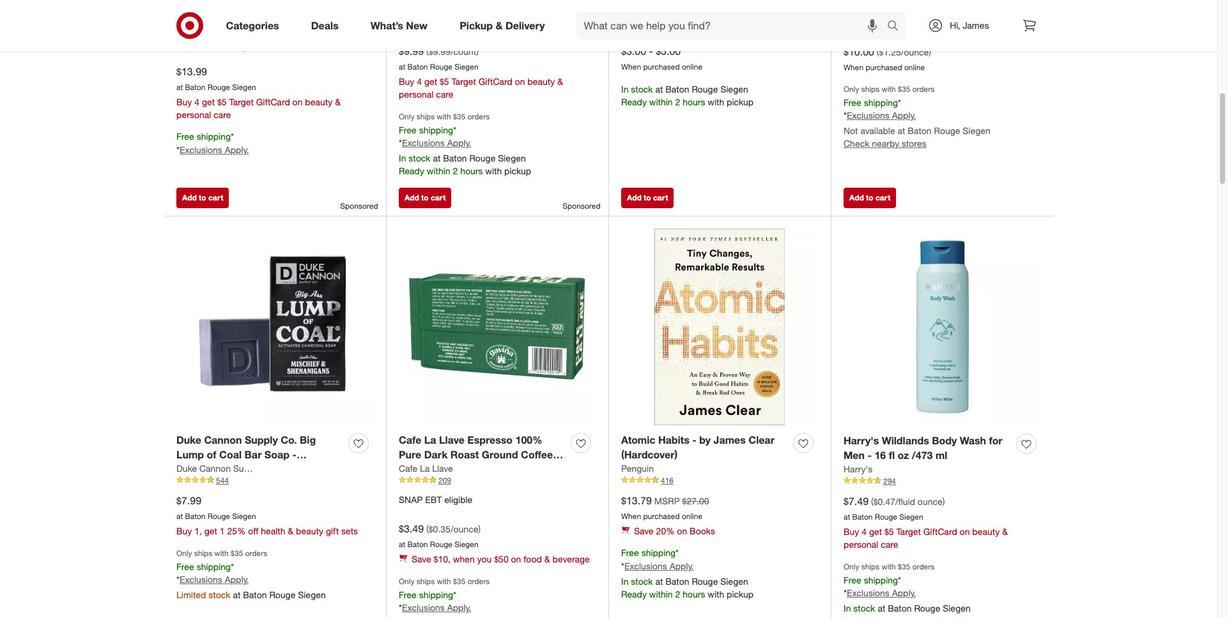 Task type: locate. For each thing, give the bounding box(es) containing it.
1 horizontal spatial co.
[[281, 434, 297, 447]]

save
[[634, 526, 654, 537], [412, 554, 431, 565]]

0 vertical spatial 2
[[675, 97, 680, 108]]

buy down $7.49
[[844, 527, 859, 538]]

1 horizontal spatial 10oz
[[399, 463, 422, 476]]

target
[[452, 76, 476, 87], [229, 97, 254, 108], [896, 527, 921, 538]]

1 vertical spatial harry's link
[[844, 463, 872, 476]]

1 sponsored from the left
[[340, 201, 378, 211]]

apply. inside only ships with $35 orders free shipping * * exclusions apply. limited stock at  baton rouge siegen
[[225, 575, 249, 586]]

$7.99 at baton rouge siegen buy 1, get 1 25% off health & beauty gift sets
[[176, 494, 358, 537]]

ml
[[936, 449, 947, 462]]

2 10oz from the left
[[399, 463, 422, 476]]

2 cart from the left
[[431, 193, 446, 203]]

ebt
[[425, 494, 442, 505]]

cafe inside cafe la llave espresso 100% pure dark roast ground coffee - 10oz
[[399, 434, 421, 447]]

at inside room essentials only at ¬
[[715, 13, 722, 24]]

) down 294 link
[[942, 496, 945, 507]]

1 horizontal spatial 4
[[417, 76, 422, 87]]

4 add from the left
[[849, 193, 864, 203]]

harry's link for $9.99
[[399, 13, 428, 25]]

duke cannon supply co. link
[[176, 462, 277, 475]]

ships inside only ships with $35 orders free shipping * * exclusions apply. limited stock at  baton rouge siegen
[[194, 549, 212, 559]]

) down pickup
[[476, 46, 479, 57]]

- right soap on the bottom of page
[[292, 448, 296, 461]]

0 vertical spatial harry's
[[399, 13, 428, 24]]

/ounce inside "$10.00 ( $1.25 /ounce ) when purchased online"
[[901, 47, 929, 57]]

beauty
[[527, 76, 555, 87], [305, 97, 333, 108], [296, 526, 323, 537], [972, 527, 1000, 538]]

when inside $13.79 msrp $27.00 when purchased online
[[621, 512, 641, 521]]

1 vertical spatial la
[[420, 463, 430, 474]]

when for $27.00
[[621, 512, 641, 521]]

$35 for 209
[[453, 577, 465, 587]]

( inside $9.99 ( $9.99 /count ) at baton rouge siegen buy 4 get $5 target giftcard on beauty & personal care
[[426, 46, 429, 57]]

10oz down soap on the bottom of page
[[265, 463, 288, 476]]

msrp
[[654, 496, 680, 507]]

2 add from the left
[[405, 193, 419, 203]]

when
[[621, 62, 641, 71], [844, 62, 863, 72], [621, 512, 641, 521]]

0 horizontal spatial free shipping * * exclusions apply.
[[176, 131, 249, 155]]

0 horizontal spatial free shipping * * exclusions apply. in stock at  baton rouge siegen ready within 2 hours with pickup
[[399, 124, 531, 177]]

when down $13.79
[[621, 512, 641, 521]]

1 horizontal spatial sponsored
[[563, 201, 600, 211]]

$35 down 25%
[[231, 549, 243, 559]]

threshold
[[844, 14, 883, 25]]

get inside $9.99 ( $9.99 /count ) at baton rouge siegen buy 4 get $5 target giftcard on beauty & personal care
[[424, 76, 437, 87]]

0 vertical spatial giftcard
[[478, 76, 512, 87]]

$5
[[440, 76, 449, 87], [217, 97, 227, 108], [884, 527, 894, 538]]

with inside only ships with $35 orders free shipping * * exclusions apply. limited stock at  baton rouge siegen
[[214, 549, 229, 559]]

- right $3.00
[[649, 45, 653, 57]]

buy inside $13.99 at baton rouge siegen buy 4 get $5 target giftcard on beauty & personal care sponsored
[[176, 97, 192, 108]]

get down the new on the left top of the page
[[424, 76, 437, 87]]

baton
[[407, 62, 428, 71], [185, 82, 205, 92], [665, 84, 689, 95], [908, 126, 932, 136], [443, 153, 467, 164], [185, 512, 205, 521], [852, 512, 873, 522], [407, 540, 428, 549], [665, 577, 689, 587], [243, 590, 267, 601], [888, 603, 912, 614]]

2 vertical spatial 2
[[675, 589, 680, 600]]

to for $9.99
[[421, 193, 429, 203]]

1 horizontal spatial ¬
[[920, 13, 928, 26]]

294 link
[[844, 476, 1041, 487]]

free shipping * * exclusions apply.
[[176, 131, 249, 155], [844, 575, 916, 599]]

$35 down "$10.00 ( $1.25 /ounce ) when purchased online"
[[898, 85, 910, 94]]

james
[[963, 20, 989, 31], [714, 434, 746, 447]]

orders inside only ships with $35 orders free shipping * * exclusions apply. limited stock at  baton rouge siegen
[[245, 549, 267, 559]]

0 vertical spatial within
[[649, 97, 673, 108]]

when down $10.00
[[844, 62, 863, 72]]

la up dark
[[424, 434, 436, 447]]

0 vertical spatial $5
[[440, 76, 449, 87]]

buy
[[399, 76, 414, 87], [176, 97, 192, 108], [176, 526, 192, 537], [844, 527, 859, 538]]

coffee
[[521, 448, 553, 461]]

2 vertical spatial ready
[[621, 589, 647, 600]]

stock inside in stock at  baton rouge siegen ready within 2 hours with pickup
[[631, 84, 653, 95]]

when
[[453, 554, 475, 565]]

exclusions inside the only ships with $35 orders free shipping * * exclusions apply. not available at baton rouge siegen check nearby stores
[[847, 110, 889, 121]]

( for $10.00
[[877, 47, 879, 57]]

cafe up pure
[[399, 434, 421, 447]]

purchased down $1.25
[[866, 62, 902, 72]]

online down $27.00
[[682, 512, 702, 521]]

harry's wildlands body wash for men - 16 fl oz /473 ml
[[844, 434, 1002, 462]]

1 vertical spatial giftcard
[[256, 97, 290, 108]]

2 vertical spatial harry's
[[844, 464, 872, 475]]

not
[[844, 126, 858, 136]]

buy down $13.99
[[176, 97, 192, 108]]

$3.00 - $5.00 when purchased online
[[621, 45, 702, 71]]

1 cafe from the top
[[399, 434, 421, 447]]

2 vertical spatial 4
[[862, 527, 867, 538]]

10oz inside duke cannon supply co. big lump of coal bar soap - bergamot scent - 10oz
[[265, 463, 288, 476]]

1 vertical spatial free shipping * * exclusions apply. in stock at  baton rouge siegen ready within 2 hours with pickup
[[621, 548, 754, 600]]

cannon down of
[[199, 463, 231, 474]]

harry's wildlands body wash for men - 16 fl oz /473 ml link
[[844, 434, 1011, 463]]

0 vertical spatial target
[[452, 76, 476, 87]]

health
[[261, 526, 285, 537]]

0 vertical spatial men
[[211, 13, 229, 24]]

rouge inside $13.99 at baton rouge siegen buy 4 get $5 target giftcard on beauty & personal care sponsored
[[208, 82, 230, 92]]

online up in stock at  baton rouge siegen ready within 2 hours with pickup
[[682, 62, 702, 71]]

james inside atomic habits - by james clear (hardcover)
[[714, 434, 746, 447]]

new
[[406, 19, 428, 32]]

& inside $9.99 ( $9.99 /count ) at baton rouge siegen buy 4 get $5 target giftcard on beauty & personal care
[[557, 76, 563, 87]]

/ounce inside the $3.49 ( $0.35 /ounce ) at baton rouge siegen
[[450, 524, 478, 535]]

free inside only ships with $35 orders free shipping * * exclusions apply.
[[399, 590, 417, 600]]

2 vertical spatial giftcard
[[923, 527, 957, 538]]

ready inside in stock at  baton rouge siegen ready within 2 hours with pickup
[[621, 97, 647, 108]]

- inside atomic habits - by james clear (hardcover)
[[692, 434, 696, 447]]

0 vertical spatial llave
[[439, 434, 465, 447]]

/ounce
[[901, 47, 929, 57], [450, 524, 478, 535]]

giftcard inside $9.99 ( $9.99 /count ) at baton rouge siegen buy 4 get $5 target giftcard on beauty & personal care
[[478, 76, 512, 87]]

4 add to cart from the left
[[849, 193, 890, 203]]

purchased
[[643, 62, 680, 71], [866, 62, 902, 72], [643, 512, 680, 521]]

0 vertical spatial duke
[[176, 434, 201, 447]]

4 inside $9.99 ( $9.99 /count ) at baton rouge siegen buy 4 get $5 target giftcard on beauty & personal care
[[417, 76, 422, 87]]

supply down bar
[[233, 463, 261, 474]]

$35 inside the only ships with $35 orders free shipping * * exclusions apply. not available at baton rouge siegen check nearby stores
[[898, 85, 910, 94]]

1 vertical spatial personal
[[176, 110, 211, 120]]

0 vertical spatial co.
[[281, 434, 297, 447]]

) inside $7.49 ( $0.47 /fluid ounce ) at baton rouge siegen buy 4 get $5 target giftcard on beauty & personal care
[[942, 496, 945, 507]]

co. for duke cannon supply co. big lump of coal bar soap - bergamot scent - 10oz
[[281, 434, 297, 447]]

cannon inside duke cannon supply co. big lump of coal bar soap - bergamot scent - 10oz
[[204, 434, 242, 447]]

co. up 544 link
[[263, 463, 277, 474]]

buy down what's new "link"
[[399, 76, 414, 87]]

0 vertical spatial care
[[436, 89, 453, 100]]

0 vertical spatial 4
[[417, 76, 422, 87]]

3992 link
[[176, 25, 373, 37]]

1 cart from the left
[[208, 193, 223, 203]]

0 horizontal spatial /ounce
[[450, 524, 478, 535]]

apply. inside only ships with $35 orders free shipping * * exclusions apply.
[[447, 603, 471, 614]]

0 horizontal spatial 10oz
[[265, 463, 288, 476]]

0 vertical spatial free shipping * * exclusions apply.
[[176, 131, 249, 155]]

1 vertical spatial men
[[844, 449, 865, 462]]

0 horizontal spatial men
[[211, 13, 229, 24]]

1 vertical spatial 4
[[194, 97, 199, 108]]

orders inside only ships with $35 orders free shipping * * exclusions apply.
[[468, 577, 490, 587]]

1 duke from the top
[[176, 434, 201, 447]]

( right $10.00
[[877, 47, 879, 57]]

co. inside duke cannon supply co. big lump of coal bar soap - bergamot scent - 10oz
[[281, 434, 297, 447]]

orders down "$10.00 ( $1.25 /ounce ) when purchased online"
[[912, 85, 935, 94]]

1 horizontal spatial harry's link
[[844, 463, 872, 476]]

pickup inside in stock at  baton rouge siegen ready within 2 hours with pickup
[[727, 97, 754, 108]]

1 horizontal spatial giftcard
[[478, 76, 512, 87]]

$9.99
[[399, 45, 424, 57], [429, 46, 450, 57]]

2 horizontal spatial care
[[881, 540, 898, 550]]

save left 20%
[[634, 526, 654, 537]]

only ships with $35 orders
[[399, 112, 490, 122], [844, 563, 935, 572]]

1 vertical spatial cannon
[[199, 463, 231, 474]]

2 horizontal spatial 4
[[862, 527, 867, 538]]

( down the new on the left top of the page
[[426, 46, 429, 57]]

orders
[[912, 85, 935, 94], [468, 112, 490, 122], [245, 549, 267, 559], [912, 563, 935, 572], [468, 577, 490, 587]]

1 horizontal spatial personal
[[399, 89, 434, 100]]

add to cart for $3.00
[[627, 193, 668, 203]]

supply
[[245, 434, 278, 447], [233, 463, 261, 474]]

2 vertical spatial target
[[896, 527, 921, 538]]

giftcard inside $7.49 ( $0.47 /fluid ounce ) at baton rouge siegen buy 4 get $5 target giftcard on beauty & personal care
[[923, 527, 957, 538]]

1 vertical spatial cafe
[[399, 463, 417, 474]]

orders down you
[[468, 577, 490, 587]]

) down 217 link
[[929, 47, 931, 57]]

¬ right search on the top right
[[920, 13, 928, 26]]

3 add from the left
[[627, 193, 641, 203]]

nearby
[[872, 138, 899, 149]]

1 vertical spatial james
[[714, 434, 746, 447]]

when down $3.00
[[621, 62, 641, 71]]

orders down the 'off' at the left bottom of page
[[245, 549, 267, 559]]

2 horizontal spatial giftcard
[[923, 527, 957, 538]]

only ships with $35 orders free shipping * * exclusions apply. not available at baton rouge siegen check nearby stores
[[844, 85, 990, 149]]

- right coffee
[[556, 448, 560, 461]]

pure
[[399, 448, 421, 461]]

$35 inside only ships with $35 orders free shipping * * exclusions apply.
[[453, 577, 465, 587]]

- left by
[[692, 434, 696, 447]]

0 vertical spatial cannon
[[204, 434, 242, 447]]

when for $5.00
[[621, 62, 641, 71]]

209 link
[[399, 475, 596, 486]]

1 vertical spatial care
[[214, 110, 231, 120]]

4 down $13.99
[[194, 97, 199, 108]]

on inside $7.49 ( $0.47 /fluid ounce ) at baton rouge siegen buy 4 get $5 target giftcard on beauty & personal care
[[960, 527, 970, 538]]

1 vertical spatial co.
[[263, 463, 277, 474]]

1 vertical spatial only ships with $35 orders
[[844, 563, 935, 572]]

ready
[[621, 97, 647, 108], [399, 166, 424, 177], [621, 589, 647, 600]]

1 horizontal spatial only ships with $35 orders
[[844, 563, 935, 572]]

$35 down when
[[453, 577, 465, 587]]

1 vertical spatial /ounce
[[450, 524, 478, 535]]

giftcard inside $13.99 at baton rouge siegen buy 4 get $5 target giftcard on beauty & personal care sponsored
[[256, 97, 290, 108]]

online down search "button"
[[904, 62, 925, 72]]

$0.47
[[873, 496, 895, 507]]

care inside $7.49 ( $0.47 /fluid ounce ) at baton rouge siegen buy 4 get $5 target giftcard on beauty & personal care
[[881, 540, 898, 550]]

294
[[883, 476, 896, 486]]

& inside $13.99 at baton rouge siegen buy 4 get $5 target giftcard on beauty & personal care sponsored
[[335, 97, 341, 108]]

online
[[682, 62, 702, 71], [904, 62, 925, 72], [682, 512, 702, 521]]

1 vertical spatial hours
[[460, 166, 483, 177]]

hours
[[683, 97, 705, 108], [460, 166, 483, 177], [683, 589, 705, 600]]

$35 inside only ships with $35 orders free shipping * * exclusions apply. limited stock at  baton rouge siegen
[[231, 549, 243, 559]]

4 down $7.49
[[862, 527, 867, 538]]

) for $9.99
[[476, 46, 479, 57]]

ships for 217
[[861, 85, 880, 94]]

men left 16
[[844, 449, 865, 462]]

add to cart button for $10.00
[[844, 188, 896, 208]]

$7.99
[[176, 494, 201, 507]]

1 vertical spatial ready
[[399, 166, 424, 177]]

( inside the $3.49 ( $0.35 /ounce ) at baton rouge siegen
[[426, 524, 429, 535]]

0 horizontal spatial personal
[[176, 110, 211, 120]]

2 add to cart from the left
[[405, 193, 446, 203]]

save left $10,
[[412, 554, 431, 565]]

3 add to cart button from the left
[[621, 188, 674, 208]]

duke down the lump
[[176, 463, 197, 474]]

0 horizontal spatial 4
[[194, 97, 199, 108]]

4 add to cart button from the left
[[844, 188, 896, 208]]

¬ right essentials
[[725, 13, 733, 25]]

care inside $9.99 ( $9.99 /count ) at baton rouge siegen buy 4 get $5 target giftcard on beauty & personal care
[[436, 89, 453, 100]]

delivery
[[505, 19, 545, 32]]

at inside in stock at  baton rouge siegen ready within 2 hours with pickup
[[655, 84, 663, 95]]

0 vertical spatial save
[[634, 526, 654, 537]]

$9.99 down the new on the left top of the page
[[399, 45, 424, 57]]

only ships with $35 orders up in stock at  baton rouge siegen
[[844, 563, 935, 572]]

-
[[649, 45, 653, 57], [692, 434, 696, 447], [292, 448, 296, 461], [556, 448, 560, 461], [868, 449, 872, 462], [258, 463, 262, 476]]

llave up roast
[[439, 434, 465, 447]]

with inside in stock at  baton rouge siegen ready within 2 hours with pickup
[[708, 97, 724, 108]]

for
[[196, 13, 209, 24]]

baton inside the $3.49 ( $0.35 /ounce ) at baton rouge siegen
[[407, 540, 428, 549]]

(
[[426, 46, 429, 57], [877, 47, 879, 57], [871, 496, 873, 507], [426, 524, 429, 535]]

exclusions inside only ships with $35 orders free shipping * * exclusions apply.
[[402, 603, 445, 614]]

4 to from the left
[[866, 193, 873, 203]]

1 vertical spatial $5
[[217, 97, 227, 108]]

purchased inside $3.00 - $5.00 when purchased online
[[643, 62, 680, 71]]

bar
[[244, 448, 262, 461]]

0 vertical spatial personal
[[399, 89, 434, 100]]

james right by
[[714, 434, 746, 447]]

harry's wildlands body wash for men - 16 fl oz /473 ml image
[[844, 229, 1041, 427], [844, 229, 1041, 427]]

duke cannon supply co. big lump of coal bar soap - bergamot scent - 10oz image
[[176, 229, 373, 426], [176, 229, 373, 426]]

purchased up 20%
[[643, 512, 680, 521]]

shipping
[[864, 97, 898, 108], [419, 124, 453, 135], [197, 131, 231, 142], [641, 548, 676, 559], [197, 561, 231, 572], [864, 575, 898, 586], [419, 590, 453, 600]]

( right $7.49
[[871, 496, 873, 507]]

2 horizontal spatial $5
[[884, 527, 894, 538]]

threshold link
[[844, 13, 887, 26]]

1 horizontal spatial target
[[452, 76, 476, 87]]

0 vertical spatial harry's link
[[399, 13, 428, 25]]

duke
[[176, 434, 201, 447], [176, 463, 197, 474]]

to
[[199, 193, 206, 203], [421, 193, 429, 203], [644, 193, 651, 203], [866, 193, 873, 203]]

at inside the $3.49 ( $0.35 /ounce ) at baton rouge siegen
[[399, 540, 405, 549]]

duke cannon supply co.
[[176, 463, 277, 474]]

2 to from the left
[[421, 193, 429, 203]]

la down dark
[[420, 463, 430, 474]]

1 horizontal spatial james
[[963, 20, 989, 31]]

/ounce for $3.49
[[450, 524, 478, 535]]

buy left 1,
[[176, 526, 192, 537]]

1 10oz from the left
[[265, 463, 288, 476]]

0 horizontal spatial ¬
[[725, 13, 733, 25]]

$35 down $9.99 ( $9.99 /count ) at baton rouge siegen buy 4 get $5 target giftcard on beauty & personal care
[[453, 112, 465, 122]]

$35 up in stock at  baton rouge siegen
[[898, 563, 910, 572]]

duke cannon supply co. big lump of coal bar soap - bergamot scent - 10oz link
[[176, 433, 343, 476]]

add
[[182, 193, 197, 203], [405, 193, 419, 203], [627, 193, 641, 203], [849, 193, 864, 203]]

at inside "$7.99 at baton rouge siegen buy 1, get 1 25% off health & beauty gift sets"
[[176, 512, 183, 521]]

( right $3.49
[[426, 524, 429, 535]]

llave inside cafe la llave espresso 100% pure dark roast ground coffee - 10oz
[[439, 434, 465, 447]]

cannon for duke cannon supply co.
[[199, 463, 231, 474]]

/ounce down search "button"
[[901, 47, 929, 57]]

oz
[[898, 449, 909, 462]]

16
[[875, 449, 886, 462]]

get down $0.47
[[869, 527, 882, 538]]

0 vertical spatial hours
[[683, 97, 705, 108]]

0 vertical spatial supply
[[245, 434, 278, 447]]

rouge inside the only ships with $35 orders free shipping * * exclusions apply. not available at baton rouge siegen check nearby stores
[[934, 126, 960, 136]]

2 add to cart button from the left
[[399, 188, 451, 208]]

duke up the lump
[[176, 434, 201, 447]]

4 inside $7.49 ( $0.47 /fluid ounce ) at baton rouge siegen buy 4 get $5 target giftcard on beauty & personal care
[[862, 527, 867, 538]]

( inside $7.49 ( $0.47 /fluid ounce ) at baton rouge siegen buy 4 get $5 target giftcard on beauty & personal care
[[871, 496, 873, 507]]

exclusions apply. button
[[847, 110, 916, 122], [402, 137, 471, 150], [180, 144, 249, 157], [624, 561, 694, 573], [180, 574, 249, 587], [847, 588, 916, 600], [402, 602, 471, 615]]

3 add to cart from the left
[[627, 193, 668, 203]]

ships
[[861, 85, 880, 94], [417, 112, 435, 122], [194, 549, 212, 559], [861, 563, 880, 572], [417, 577, 435, 587]]

sets
[[341, 526, 358, 537]]

0 horizontal spatial co.
[[263, 463, 277, 474]]

ships inside the only ships with $35 orders free shipping * * exclusions apply. not available at baton rouge siegen check nearby stores
[[861, 85, 880, 94]]

0 vertical spatial cafe
[[399, 434, 421, 447]]

0 vertical spatial ready
[[621, 97, 647, 108]]

hi, james
[[950, 20, 989, 31]]

cannon up coal
[[204, 434, 242, 447]]

0 vertical spatial pickup
[[727, 97, 754, 108]]

la for cafe la llave
[[420, 463, 430, 474]]

only
[[694, 13, 712, 24], [889, 14, 907, 25], [844, 85, 859, 94], [399, 112, 414, 122], [176, 549, 192, 559], [844, 563, 859, 572], [399, 577, 414, 587]]

get left the '1'
[[204, 526, 217, 537]]

10oz down pure
[[399, 463, 422, 476]]

- down bar
[[258, 463, 262, 476]]

cart for $9.99
[[431, 193, 446, 203]]

1 horizontal spatial save
[[634, 526, 654, 537]]

1 vertical spatial save
[[412, 554, 431, 565]]

) for $3.49
[[478, 524, 481, 535]]

$7.49
[[844, 495, 869, 508]]

3 cart from the left
[[653, 193, 668, 203]]

- left 16
[[868, 449, 872, 462]]

1 vertical spatial harry's
[[844, 434, 879, 447]]

)
[[476, 46, 479, 57], [929, 47, 931, 57], [942, 496, 945, 507], [478, 524, 481, 535]]

2 vertical spatial $5
[[884, 527, 894, 538]]

llave up 209
[[432, 463, 453, 474]]

penguin link
[[621, 462, 654, 475]]

1 horizontal spatial $5
[[440, 76, 449, 87]]

0 horizontal spatial care
[[214, 110, 231, 120]]

with inside the only ships with $35 orders free shipping * * exclusions apply. not available at baton rouge siegen check nearby stores
[[882, 85, 896, 94]]

$3.00
[[621, 45, 646, 57]]

pickup & delivery link
[[449, 12, 561, 40]]

at inside $7.49 ( $0.47 /fluid ounce ) at baton rouge siegen buy 4 get $5 target giftcard on beauty & personal care
[[844, 512, 850, 522]]

0 horizontal spatial harry's link
[[399, 13, 428, 25]]

james right hi, on the top
[[963, 20, 989, 31]]

0 horizontal spatial $5
[[217, 97, 227, 108]]

to for $10.00
[[866, 193, 873, 203]]

cart for $10.00
[[875, 193, 890, 203]]

only ships with $35 orders down $9.99 ( $9.99 /count ) at baton rouge siegen buy 4 get $5 target giftcard on beauty & personal care
[[399, 112, 490, 122]]

siegen inside $9.99 ( $9.99 /count ) at baton rouge siegen buy 4 get $5 target giftcard on beauty & personal care
[[455, 62, 478, 71]]

1 add to cart from the left
[[182, 193, 223, 203]]

4 down the new on the left top of the page
[[417, 76, 422, 87]]

save for $3.49
[[412, 554, 431, 565]]

2 horizontal spatial personal
[[844, 540, 878, 550]]

get down $13.99
[[202, 97, 215, 108]]

4 cart from the left
[[875, 193, 890, 203]]

2 cafe from the top
[[399, 463, 417, 474]]

/ounce down eligible
[[450, 524, 478, 535]]

( inside "$10.00 ( $1.25 /ounce ) when purchased online"
[[877, 47, 879, 57]]

1 vertical spatial duke
[[176, 463, 197, 474]]

cannon
[[204, 434, 242, 447], [199, 463, 231, 474]]

supply up bar
[[245, 434, 278, 447]]

co. up soap on the bottom of page
[[281, 434, 297, 447]]

roast
[[450, 448, 479, 461]]

pickup & delivery
[[460, 19, 545, 32]]

add to cart button for $3.00
[[621, 188, 674, 208]]

cafe down pure
[[399, 463, 417, 474]]

0 horizontal spatial james
[[714, 434, 746, 447]]

1 horizontal spatial /ounce
[[901, 47, 929, 57]]

stock inside only ships with $35 orders free shipping * * exclusions apply. limited stock at  baton rouge siegen
[[209, 590, 230, 601]]

0 horizontal spatial sponsored
[[340, 201, 378, 211]]

room essentials only at ¬
[[621, 13, 733, 25]]

purchased down $5.00
[[643, 62, 680, 71]]

online inside $13.79 msrp $27.00 when purchased online
[[682, 512, 702, 521]]

1 vertical spatial supply
[[233, 463, 261, 474]]

0 horizontal spatial giftcard
[[256, 97, 290, 108]]

buy inside $7.49 ( $0.47 /fluid ounce ) at baton rouge siegen buy 4 get $5 target giftcard on beauty & personal care
[[844, 527, 859, 538]]

2 vertical spatial personal
[[844, 540, 878, 550]]

duke for duke cannon supply co.
[[176, 463, 197, 474]]

men up "3992"
[[211, 13, 229, 24]]

1 vertical spatial llave
[[432, 463, 453, 474]]

add to cart button
[[176, 188, 229, 208], [399, 188, 451, 208], [621, 188, 674, 208], [844, 188, 896, 208]]

personal inside $9.99 ( $9.99 /count ) at baton rouge siegen buy 4 get $5 target giftcard on beauty & personal care
[[399, 89, 434, 100]]

0 horizontal spatial save
[[412, 554, 431, 565]]

beverage
[[552, 554, 590, 565]]

3 to from the left
[[644, 193, 651, 203]]

when inside $3.00 - $5.00 when purchased online
[[621, 62, 641, 71]]

0 horizontal spatial target
[[229, 97, 254, 108]]

baton inside the only ships with $35 orders free shipping * * exclusions apply. not available at baton rouge siegen check nearby stores
[[908, 126, 932, 136]]

in inside in stock at  baton rouge siegen ready within 2 hours with pickup
[[621, 84, 628, 95]]

on
[[515, 76, 525, 87], [292, 97, 303, 108], [677, 526, 687, 537], [960, 527, 970, 538], [511, 554, 521, 565]]

$9.99 down what's new "link"
[[429, 46, 450, 57]]

only inside room essentials only at ¬
[[694, 13, 712, 24]]

llave for cafe la llave
[[432, 463, 453, 474]]

$7.49 ( $0.47 /fluid ounce ) at baton rouge siegen buy 4 get $5 target giftcard on beauty & personal care
[[844, 495, 1008, 550]]

0 vertical spatial /ounce
[[901, 47, 929, 57]]

add to cart button for $9.99
[[399, 188, 451, 208]]

( for $7.49
[[871, 496, 873, 507]]

shipping inside only ships with $35 orders free shipping * * exclusions apply. limited stock at  baton rouge siegen
[[197, 561, 231, 572]]

baton inside only ships with $35 orders free shipping * * exclusions apply. limited stock at  baton rouge siegen
[[243, 590, 267, 601]]

sponsored
[[340, 201, 378, 211], [563, 201, 600, 211]]

1 horizontal spatial free shipping * * exclusions apply. in stock at  baton rouge siegen ready within 2 hours with pickup
[[621, 548, 754, 600]]

2 inside in stock at  baton rouge siegen ready within 2 hours with pickup
[[675, 97, 680, 108]]

add to cart for $10.00
[[849, 193, 890, 203]]

cafe la llave espresso 100% pure dark roast ground coffee - 10oz image
[[399, 229, 596, 426], [399, 229, 596, 426]]

2 horizontal spatial target
[[896, 527, 921, 538]]

What can we help you find? suggestions appear below search field
[[576, 12, 890, 40]]

giftcard
[[478, 76, 512, 87], [256, 97, 290, 108], [923, 527, 957, 538]]

) up you
[[478, 524, 481, 535]]

within
[[649, 97, 673, 108], [427, 166, 450, 177], [649, 589, 673, 600]]

2 duke from the top
[[176, 463, 197, 474]]

duke inside duke cannon supply co. big lump of coal bar soap - bergamot scent - 10oz
[[176, 434, 201, 447]]

$13.79 msrp $27.00 when purchased online
[[621, 494, 709, 521]]

1 horizontal spatial men
[[844, 449, 865, 462]]

) inside the $3.49 ( $0.35 /ounce ) at baton rouge siegen
[[478, 524, 481, 535]]



Task type: describe. For each thing, give the bounding box(es) containing it.
llave for cafe la llave espresso 100% pure dark roast ground coffee - 10oz
[[439, 434, 465, 447]]

men inside harry's wildlands body wash for men - 16 fl oz /473 ml
[[844, 449, 865, 462]]

check nearby stores button
[[844, 138, 926, 150]]

217
[[883, 27, 896, 36]]

by
[[699, 434, 711, 447]]

/fluid
[[895, 496, 915, 507]]

on inside $9.99 ( $9.99 /count ) at baton rouge siegen buy 4 get $5 target giftcard on beauty & personal care
[[515, 76, 525, 87]]

orders down $9.99 ( $9.99 /count ) at baton rouge siegen buy 4 get $5 target giftcard on beauty & personal care
[[468, 112, 490, 122]]

1 add to cart button from the left
[[176, 188, 229, 208]]

care inside $13.99 at baton rouge siegen buy 4 get $5 target giftcard on beauty & personal care sponsored
[[214, 110, 231, 120]]

supply for duke cannon supply co.
[[233, 463, 261, 474]]

only ships with $35 orders free shipping * * exclusions apply.
[[399, 577, 490, 614]]

online inside "$10.00 ( $1.25 /ounce ) when purchased online"
[[904, 62, 925, 72]]

1437
[[661, 26, 678, 36]]

- inside cafe la llave espresso 100% pure dark roast ground coffee - 10oz
[[556, 448, 560, 461]]

$13.99 at baton rouge siegen buy 4 get $5 target giftcard on beauty & personal care sponsored
[[176, 65, 378, 211]]

just for men link
[[176, 13, 229, 25]]

target inside $13.99 at baton rouge siegen buy 4 get $5 target giftcard on beauty & personal care sponsored
[[229, 97, 254, 108]]

save for $13.79
[[634, 526, 654, 537]]

$3.49
[[399, 523, 424, 535]]

siegen inside the only ships with $35 orders free shipping * * exclusions apply. not available at baton rouge siegen check nearby stores
[[963, 126, 990, 136]]

in stock at  baton rouge siegen
[[844, 603, 971, 614]]

$13.99
[[176, 65, 207, 78]]

add for $10.00
[[849, 193, 864, 203]]

atomic
[[621, 434, 655, 447]]

just for men
[[176, 13, 229, 24]]

ships for 544
[[194, 549, 212, 559]]

cafe la llave
[[399, 463, 453, 474]]

0 vertical spatial james
[[963, 20, 989, 31]]

available
[[860, 126, 895, 136]]

stores
[[902, 138, 926, 149]]

wash
[[960, 434, 986, 447]]

sponsored inside $13.99 at baton rouge siegen buy 4 get $5 target giftcard on beauty & personal care sponsored
[[340, 201, 378, 211]]

baton inside in stock at  baton rouge siegen ready within 2 hours with pickup
[[665, 84, 689, 95]]

co. for duke cannon supply co.
[[263, 463, 277, 474]]

rouge inside only ships with $35 orders free shipping * * exclusions apply. limited stock at  baton rouge siegen
[[269, 590, 295, 601]]

purchased inside "$10.00 ( $1.25 /ounce ) when purchased online"
[[866, 62, 902, 72]]

beauty inside $9.99 ( $9.99 /count ) at baton rouge siegen buy 4 get $5 target giftcard on beauty & personal care
[[527, 76, 555, 87]]

just
[[176, 13, 193, 24]]

free inside the only ships with $35 orders free shipping * * exclusions apply. not available at baton rouge siegen check nearby stores
[[844, 97, 861, 108]]

purchased for $5.00
[[643, 62, 680, 71]]

espresso
[[467, 434, 513, 447]]

limited
[[176, 590, 206, 601]]

2 vertical spatial within
[[649, 589, 673, 600]]

categories link
[[215, 12, 295, 40]]

0 vertical spatial only ships with $35 orders
[[399, 112, 490, 122]]

only ships with $35 orders free shipping * * exclusions apply. limited stock at  baton rouge siegen
[[176, 549, 326, 601]]

wildlands
[[882, 434, 929, 447]]

& inside $7.49 ( $0.47 /fluid ounce ) at baton rouge siegen buy 4 get $5 target giftcard on beauty & personal care
[[1002, 527, 1008, 538]]

1 vertical spatial within
[[427, 166, 450, 177]]

2 sponsored from the left
[[563, 201, 600, 211]]

2 vertical spatial pickup
[[727, 589, 754, 600]]

siegen inside in stock at  baton rouge siegen ready within 2 hours with pickup
[[720, 84, 748, 95]]

room essentials link
[[621, 13, 691, 25]]

add for $9.99
[[405, 193, 419, 203]]

10oz inside cafe la llave espresso 100% pure dark roast ground coffee - 10oz
[[399, 463, 422, 476]]

1 to from the left
[[199, 193, 206, 203]]

beauty inside "$7.99 at baton rouge siegen buy 1, get 1 25% off health & beauty gift sets"
[[296, 526, 323, 537]]

atomic habits - by james clear (hardcover) link
[[621, 433, 788, 462]]

544
[[216, 476, 229, 485]]

217 link
[[844, 26, 1041, 37]]

1 vertical spatial pickup
[[504, 166, 531, 177]]

pickup
[[460, 19, 493, 32]]

orders up in stock at  baton rouge siegen
[[912, 563, 935, 572]]

/ounce for $10.00
[[901, 47, 929, 57]]

get inside $7.49 ( $0.47 /fluid ounce ) at baton rouge siegen buy 4 get $5 target giftcard on beauty & personal care
[[869, 527, 882, 538]]

orders for 209
[[468, 577, 490, 587]]

when inside "$10.00 ( $1.25 /ounce ) when purchased online"
[[844, 62, 863, 72]]

) for $10.00
[[929, 47, 931, 57]]

body
[[932, 434, 957, 447]]

atomic habits - by james clear (hardcover) image
[[621, 229, 818, 426]]

cafe for cafe la llave espresso 100% pure dark roast ground coffee - 10oz
[[399, 434, 421, 447]]

harry's inside harry's wildlands body wash for men - 16 fl oz /473 ml
[[844, 434, 879, 447]]

with inside only ships with $35 orders free shipping * * exclusions apply.
[[437, 577, 451, 587]]

$35 for 217
[[898, 85, 910, 94]]

in stock at  baton rouge siegen ready within 2 hours with pickup
[[621, 84, 754, 108]]

orders for 217
[[912, 85, 935, 94]]

within inside in stock at  baton rouge siegen ready within 2 hours with pickup
[[649, 97, 673, 108]]

purchased for $27.00
[[643, 512, 680, 521]]

cart for $3.00
[[653, 193, 668, 203]]

$10.00 ( $1.25 /ounce ) when purchased online
[[844, 45, 931, 72]]

big
[[300, 434, 316, 447]]

scent
[[227, 463, 255, 476]]

add to cart for $9.99
[[405, 193, 446, 203]]

1 horizontal spatial $9.99
[[429, 46, 450, 57]]

essentials
[[648, 13, 688, 24]]

100%
[[515, 434, 542, 447]]

rouge inside the $3.49 ( $0.35 /ounce ) at baton rouge siegen
[[430, 540, 452, 549]]

of
[[207, 448, 216, 461]]

get inside "$7.99 at baton rouge siegen buy 1, get 1 25% off health & beauty gift sets"
[[204, 526, 217, 537]]

rouge inside $9.99 ( $9.99 /count ) at baton rouge siegen buy 4 get $5 target giftcard on beauty & personal care
[[430, 62, 452, 71]]

personal inside $7.49 ( $0.47 /fluid ounce ) at baton rouge siegen buy 4 get $5 target giftcard on beauty & personal care
[[844, 540, 878, 550]]

cafe for cafe la llave
[[399, 463, 417, 474]]

supply for duke cannon supply co. big lump of coal bar soap - bergamot scent - 10oz
[[245, 434, 278, 447]]

0 horizontal spatial $9.99
[[399, 45, 424, 57]]

209
[[438, 476, 451, 485]]

$10.00
[[844, 45, 874, 58]]

orders for 544
[[245, 549, 267, 559]]

(hardcover)
[[621, 448, 678, 461]]

harry's for $7.49
[[844, 464, 872, 475]]

416
[[661, 476, 674, 485]]

personal inside $13.99 at baton rouge siegen buy 4 get $5 target giftcard on beauty & personal care sponsored
[[176, 110, 211, 120]]

at inside threshold only at ¬
[[910, 14, 917, 25]]

( for $3.49
[[426, 524, 429, 535]]

bergamot
[[176, 463, 225, 476]]

apply. inside the only ships with $35 orders free shipping * * exclusions apply. not available at baton rouge siegen check nearby stores
[[892, 110, 916, 121]]

soap
[[264, 448, 289, 461]]

for
[[989, 434, 1002, 447]]

food
[[524, 554, 542, 565]]

clear
[[749, 434, 774, 447]]

exclusions inside only ships with $35 orders free shipping * * exclusions apply. limited stock at  baton rouge siegen
[[180, 575, 222, 586]]

$5.00
[[656, 45, 681, 57]]

0 vertical spatial free shipping * * exclusions apply. in stock at  baton rouge siegen ready within 2 hours with pickup
[[399, 124, 531, 177]]

$1.25
[[879, 47, 901, 57]]

rouge inside $7.49 ( $0.47 /fluid ounce ) at baton rouge siegen buy 4 get $5 target giftcard on beauty & personal care
[[875, 512, 897, 522]]

20%
[[656, 526, 675, 537]]

online for $27.00
[[682, 512, 702, 521]]

siegen inside the $3.49 ( $0.35 /ounce ) at baton rouge siegen
[[455, 540, 478, 549]]

save 20% on books
[[634, 526, 715, 537]]

544 link
[[176, 475, 373, 486]]

la for cafe la llave espresso 100% pure dark roast ground coffee - 10oz
[[424, 434, 436, 447]]

only inside the only ships with $35 orders free shipping * * exclusions apply. not available at baton rouge siegen check nearby stores
[[844, 85, 859, 94]]

on inside $13.99 at baton rouge siegen buy 4 get $5 target giftcard on beauty & personal care sponsored
[[292, 97, 303, 108]]

1 vertical spatial 2
[[453, 166, 458, 177]]

baton inside $7.49 ( $0.47 /fluid ounce ) at baton rouge siegen buy 4 get $5 target giftcard on beauty & personal care
[[852, 512, 873, 522]]

rouge inside in stock at  baton rouge siegen ready within 2 hours with pickup
[[692, 84, 718, 95]]

target inside $7.49 ( $0.47 /fluid ounce ) at baton rouge siegen buy 4 get $5 target giftcard on beauty & personal care
[[896, 527, 921, 538]]

beauty inside $13.99 at baton rouge siegen buy 4 get $5 target giftcard on beauty & personal care sponsored
[[305, 97, 333, 108]]

4 inside $13.99 at baton rouge siegen buy 4 get $5 target giftcard on beauty & personal care sponsored
[[194, 97, 199, 108]]

what's new link
[[360, 12, 444, 40]]

categories
[[226, 19, 279, 32]]

siegen inside $7.49 ( $0.47 /fluid ounce ) at baton rouge siegen buy 4 get $5 target giftcard on beauty & personal care
[[899, 512, 923, 522]]

$5 inside $13.99 at baton rouge siegen buy 4 get $5 target giftcard on beauty & personal care sponsored
[[217, 97, 227, 108]]

$35 for 544
[[231, 549, 243, 559]]

add for $3.00
[[627, 193, 641, 203]]

$3.49 ( $0.35 /ounce ) at baton rouge siegen
[[399, 523, 481, 549]]

cannon for duke cannon supply co. big lump of coal bar soap - bergamot scent - 10oz
[[204, 434, 242, 447]]

1,
[[194, 526, 202, 537]]

books
[[690, 526, 715, 537]]

- inside $3.00 - $5.00 when purchased online
[[649, 45, 653, 57]]

buy inside $9.99 ( $9.99 /count ) at baton rouge siegen buy 4 get $5 target giftcard on beauty & personal care
[[399, 76, 414, 87]]

$0.35
[[429, 524, 450, 535]]

what's
[[371, 19, 403, 32]]

duke for duke cannon supply co. big lump of coal bar soap - bergamot scent - 10oz
[[176, 434, 201, 447]]

threshold only at ¬
[[844, 13, 928, 26]]

at inside $9.99 ( $9.99 /count ) at baton rouge siegen buy 4 get $5 target giftcard on beauty & personal care
[[399, 62, 405, 71]]

only inside threshold only at ¬
[[889, 14, 907, 25]]

baton inside "$7.99 at baton rouge siegen buy 1, get 1 25% off health & beauty gift sets"
[[185, 512, 205, 521]]

3992
[[216, 26, 233, 36]]

buy inside "$7.99 at baton rouge siegen buy 1, get 1 25% off health & beauty gift sets"
[[176, 526, 192, 537]]

you
[[477, 554, 492, 565]]

ships for 209
[[417, 577, 435, 587]]

at inside only ships with $35 orders free shipping * * exclusions apply. limited stock at  baton rouge siegen
[[233, 590, 241, 601]]

online for $5.00
[[682, 62, 702, 71]]

$27.00
[[682, 496, 709, 507]]

ounce
[[918, 496, 942, 507]]

baton inside $9.99 ( $9.99 /count ) at baton rouge siegen buy 4 get $5 target giftcard on beauty & personal care
[[407, 62, 428, 71]]

harry's link for $7.49
[[844, 463, 872, 476]]

save $10, when you $50 on food & beverage
[[412, 554, 590, 565]]

fl
[[889, 449, 895, 462]]

siegen inside "$7.99 at baton rouge siegen buy 1, get 1 25% off health & beauty gift sets"
[[232, 512, 256, 521]]

beauty inside $7.49 ( $0.47 /fluid ounce ) at baton rouge siegen buy 4 get $5 target giftcard on beauty & personal care
[[972, 527, 1000, 538]]

1 vertical spatial free shipping * * exclusions apply.
[[844, 575, 916, 599]]

shipping inside only ships with $35 orders free shipping * * exclusions apply.
[[419, 590, 453, 600]]

siegen inside only ships with $35 orders free shipping * * exclusions apply. limited stock at  baton rouge siegen
[[298, 590, 326, 601]]

off
[[248, 526, 258, 537]]

only inside only ships with $35 orders free shipping * * exclusions apply.
[[399, 577, 414, 587]]

2 vertical spatial hours
[[683, 589, 705, 600]]

hours inside in stock at  baton rouge siegen ready within 2 hours with pickup
[[683, 97, 705, 108]]

( for $9.99
[[426, 46, 429, 57]]

harry's for $9.99
[[399, 13, 428, 24]]

siegen inside $13.99 at baton rouge siegen buy 4 get $5 target giftcard on beauty & personal care sponsored
[[232, 82, 256, 92]]

eligible
[[444, 494, 472, 505]]

1 add from the left
[[182, 193, 197, 203]]

penguin
[[621, 463, 654, 474]]

at inside $13.99 at baton rouge siegen buy 4 get $5 target giftcard on beauty & personal care sponsored
[[176, 82, 183, 92]]

coal
[[219, 448, 242, 461]]

search button
[[881, 12, 912, 42]]

to for $3.00
[[644, 193, 651, 203]]

cafe la llave espresso 100% pure dark roast ground coffee - 10oz link
[[399, 433, 566, 476]]

$5 inside $9.99 ( $9.99 /count ) at baton rouge siegen buy 4 get $5 target giftcard on beauty & personal care
[[440, 76, 449, 87]]

- inside harry's wildlands body wash for men - 16 fl oz /473 ml
[[868, 449, 872, 462]]

check
[[844, 138, 869, 149]]

hi,
[[950, 20, 960, 31]]

baton inside $13.99 at baton rouge siegen buy 4 get $5 target giftcard on beauty & personal care sponsored
[[185, 82, 205, 92]]

snap ebt eligible
[[399, 494, 472, 505]]

free inside only ships with $35 orders free shipping * * exclusions apply. limited stock at  baton rouge siegen
[[176, 561, 194, 572]]

cafe la llave link
[[399, 462, 453, 475]]

25%
[[227, 526, 246, 537]]

rouge inside "$7.99 at baton rouge siegen buy 1, get 1 25% off health & beauty gift sets"
[[208, 512, 230, 521]]

men inside just for men link
[[211, 13, 229, 24]]



Task type: vqa. For each thing, say whether or not it's contained in the screenshot.
at within Threshold Only at ¬
yes



